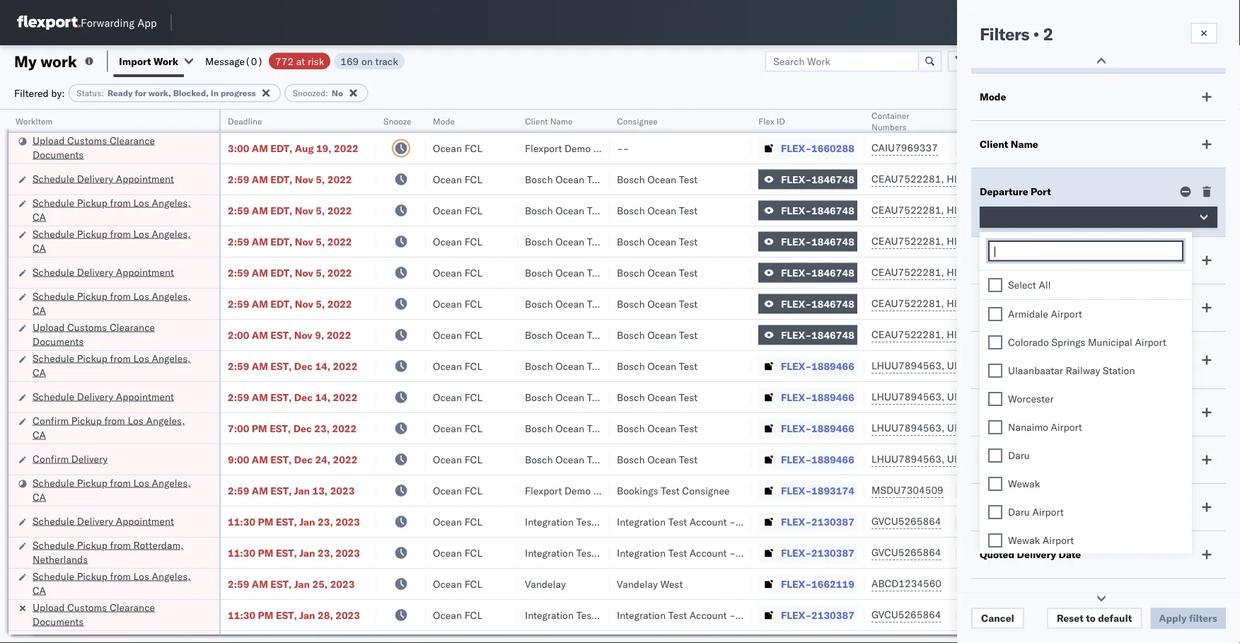 Task type: locate. For each thing, give the bounding box(es) containing it.
None text field
[[993, 246, 1182, 258]]

1 omkar savant from the top
[[1141, 235, 1204, 248]]

3 customs from the top
[[67, 601, 107, 613]]

gvcu5265864 up "abcd1234560" at right
[[872, 546, 941, 559]]

integration test account - karl lagerfeld up the west
[[617, 547, 801, 559]]

ceau7522281, hlxu6269489, hlxu8034992 up arrival
[[872, 235, 1091, 247]]

integration for schedule pickup from rotterdam, netherlands
[[617, 547, 666, 559]]

ca
[[33, 211, 46, 223], [33, 242, 46, 254], [33, 304, 46, 316], [33, 366, 46, 379], [33, 428, 46, 441], [33, 491, 46, 503], [33, 584, 46, 597]]

2 vertical spatial customs
[[67, 601, 107, 613]]

ceau7522281, hlxu6269489, hlxu8034992 up final
[[872, 266, 1091, 278]]

confirm down confirm pickup from los angeles, ca
[[33, 453, 69, 465]]

customs for 3:00 am edt, aug 19, 2022
[[67, 134, 107, 146]]

0 vertical spatial 2:59 am est, dec 14, 2022
[[228, 360, 358, 372]]

resize handle column header for consignee
[[734, 110, 751, 643]]

hlxu8034992 for 1st 'schedule pickup from los angeles, ca' button
[[1022, 204, 1091, 216]]

customs
[[67, 134, 107, 146], [67, 321, 107, 333], [67, 601, 107, 613]]

abcdefg78456546 up maeu9736123
[[964, 453, 1059, 466]]

0 vertical spatial account
[[690, 515, 727, 528]]

angeles, for 4th 'schedule pickup from los angeles, ca' button from the top's schedule pickup from los angeles, ca link
[[152, 352, 191, 364]]

4 5, from the top
[[316, 266, 325, 279]]

list box
[[980, 271, 1192, 643]]

2 vertical spatial karl
[[738, 609, 756, 621]]

gvcu5265864 down msdu7304509 on the right bottom
[[872, 515, 941, 528]]

2 vertical spatial maeu9408431
[[964, 609, 1035, 621]]

schedule pickup from los angeles, ca for schedule pickup from los angeles, ca link corresponding to first 'schedule pickup from los angeles, ca' button from the bottom of the page
[[33, 570, 191, 597]]

track
[[375, 55, 398, 67]]

0 vertical spatial daru
[[1008, 449, 1030, 461]]

3 ceau7522281, from the top
[[872, 235, 944, 247]]

2:59 am est, jan 13, 2023
[[228, 484, 355, 497]]

6 am from the top
[[252, 298, 268, 310]]

2 clearance from the top
[[110, 321, 155, 333]]

lagerfeld for schedule pickup from rotterdam, netherlands
[[759, 547, 801, 559]]

est, down 2:59 am est, jan 13, 2023
[[276, 515, 297, 528]]

hlxu6269489, up the terminal
[[947, 328, 1019, 341]]

2 vertical spatial integration test account - karl lagerfeld
[[617, 609, 801, 621]]

: left no
[[326, 88, 328, 98]]

ceau7522281, hlxu6269489, hlxu8034992 down select
[[872, 297, 1091, 310]]

angeles, inside confirm pickup from los angeles, ca
[[146, 414, 185, 427]]

railway
[[1066, 364, 1100, 376]]

0 vertical spatial flex-2130387
[[781, 515, 855, 528]]

2 omkar from the top
[[1141, 422, 1170, 434]]

port for departure port
[[1031, 185, 1051, 198]]

pickup for 5th 'schedule pickup from los angeles, ca' button from the bottom of the page
[[77, 227, 108, 240]]

omkar for lhuu7894563, uetu5238478
[[1141, 422, 1170, 434]]

flex-2130387 for schedule delivery appointment
[[781, 515, 855, 528]]

hlxu6269489, up departure
[[947, 173, 1019, 185]]

1846748 for 1st 'schedule pickup from los angeles, ca' button
[[812, 204, 855, 217]]

1 horizontal spatial vandelay
[[617, 578, 658, 590]]

schedule pickup from los angeles, ca link
[[33, 196, 201, 224], [33, 227, 201, 255], [33, 289, 201, 317], [33, 351, 201, 380], [33, 476, 201, 504], [33, 569, 201, 598]]

account for schedule delivery appointment
[[690, 515, 727, 528]]

airport for nanaimo airport
[[1051, 421, 1082, 433]]

pickup for fourth 'schedule pickup from los angeles, ca' button from the bottom
[[77, 290, 108, 302]]

confirm up confirm delivery
[[33, 414, 69, 427]]

airport
[[1051, 307, 1083, 320], [1135, 336, 1167, 348], [1051, 421, 1082, 433], [1033, 506, 1064, 518], [1043, 534, 1074, 546]]

arrival
[[980, 254, 1012, 266]]

ceau7522281,
[[872, 173, 944, 185], [872, 204, 944, 216], [872, 235, 944, 247], [872, 266, 944, 278], [872, 297, 944, 310], [872, 328, 944, 341]]

5 test123456 from the top
[[964, 298, 1023, 310]]

gvcu5265864 down "abcd1234560" at right
[[872, 609, 941, 621]]

4 schedule delivery appointment button from the top
[[33, 514, 174, 530]]

0 horizontal spatial deadline
[[228, 116, 262, 126]]

demo down client name button
[[565, 142, 591, 154]]

confirm pickup from los angeles, ca link
[[33, 414, 201, 442]]

0 vertical spatial omkar savant
[[1141, 235, 1204, 248]]

1 horizontal spatial --
[[964, 578, 976, 590]]

2 vertical spatial gvcu5265864
[[872, 609, 941, 621]]

0 vertical spatial 11:30
[[228, 515, 255, 528]]

pm down 2:59 am est, jan 13, 2023
[[258, 515, 273, 528]]

2 2130387 from the top
[[812, 547, 855, 559]]

9:00 am est, dec 24, 2022
[[228, 453, 358, 466]]

2 vertical spatial upload
[[33, 601, 65, 613]]

flex-2130387
[[781, 515, 855, 528], [781, 547, 855, 559], [781, 609, 855, 621]]

2 customs from the top
[[67, 321, 107, 333]]

pm for confirm pickup from los angeles, ca
[[252, 422, 267, 434]]

1 vertical spatial customs
[[67, 321, 107, 333]]

maeu9408431 down wewak airport
[[964, 547, 1035, 559]]

account for schedule pickup from rotterdam, netherlands
[[690, 547, 727, 559]]

integration up "vandelay west"
[[617, 547, 666, 559]]

1 savant from the top
[[1173, 235, 1204, 248]]

1 daru from the top
[[1008, 449, 1030, 461]]

test123456 up final
[[964, 266, 1023, 279]]

resize handle column header
[[202, 110, 219, 643], [359, 110, 376, 643], [409, 110, 426, 643], [501, 110, 518, 643], [593, 110, 610, 643], [734, 110, 751, 643], [848, 110, 865, 643], [940, 110, 957, 643], [1117, 110, 1134, 643], [1209, 110, 1226, 643], [1215, 110, 1232, 643]]

confirm inside confirm pickup from los angeles, ca
[[33, 414, 69, 427]]

demo left 'bookings'
[[565, 484, 591, 497]]

1 vertical spatial 2130387
[[812, 547, 855, 559]]

2 wewak from the top
[[1008, 534, 1040, 546]]

2:59 am est, dec 14, 2022 down 2:00 am est, nov 9, 2022
[[228, 360, 358, 372]]

2 vertical spatial upload customs clearance documents
[[33, 601, 155, 628]]

ceau7522281, hlxu6269489, hlxu8034992 up the terminal
[[872, 328, 1091, 341]]

los inside confirm pickup from los angeles, ca
[[128, 414, 144, 427]]

daru down nanaimo
[[1008, 449, 1030, 461]]

airport for daru airport
[[1033, 506, 1064, 518]]

169 on track
[[341, 55, 398, 67]]

flexport demo consignee
[[525, 142, 641, 154], [525, 484, 641, 497]]

gvcu5265864 for schedule pickup from rotterdam, netherlands
[[872, 546, 941, 559]]

4 gaurav from the top
[[1141, 266, 1172, 279]]

0 vertical spatial client
[[525, 116, 548, 126]]

3 upload customs clearance documents from the top
[[33, 601, 155, 628]]

vandelay for vandelay west
[[617, 578, 658, 590]]

Search Work text field
[[765, 51, 919, 72]]

snooze
[[384, 116, 411, 126]]

0 vertical spatial karl
[[738, 515, 756, 528]]

2 test123456 from the top
[[964, 204, 1023, 217]]

integration down 'bookings'
[[617, 515, 666, 528]]

2 upload customs clearance documents from the top
[[33, 321, 155, 347]]

0 vertical spatial demo
[[565, 142, 591, 154]]

carrier
[[980, 406, 1014, 419]]

3 maeu9408431 from the top
[[964, 609, 1035, 621]]

flex-1893174 button
[[759, 481, 857, 501], [759, 481, 857, 501]]

ceau7522281, hlxu6269489, hlxu8034992 up departure
[[872, 173, 1091, 185]]

1 vertical spatial 14,
[[315, 391, 331, 403]]

3 account from the top
[[690, 609, 727, 621]]

1 flexport demo consignee from the top
[[525, 142, 641, 154]]

test123456 for 1st 'schedule pickup from los angeles, ca' button
[[964, 204, 1023, 217]]

airport up springs
[[1051, 307, 1083, 320]]

abcdefg78456546 up carrier name at the right bottom of the page
[[964, 391, 1059, 403]]

: left ready
[[101, 88, 104, 98]]

schedule delivery appointment link for second schedule delivery appointment 'button'
[[33, 265, 174, 279]]

0 vertical spatial documents
[[33, 148, 84, 161]]

5 schedule from the top
[[33, 290, 74, 302]]

1 horizontal spatial deadline
[[980, 596, 1022, 608]]

pm for schedule delivery appointment
[[258, 515, 273, 528]]

import
[[119, 55, 151, 67]]

filtered
[[14, 87, 49, 99]]

pm up 2:59 am est, jan 25, 2023
[[258, 547, 273, 559]]

1 vertical spatial documents
[[33, 335, 84, 347]]

exception
[[1019, 55, 1065, 67]]

karl
[[738, 515, 756, 528], [738, 547, 756, 559], [738, 609, 756, 621]]

1 ceau7522281, hlxu6269489, hlxu8034992 from the top
[[872, 173, 1091, 185]]

1 vertical spatial upload customs clearance documents link
[[33, 320, 201, 348]]

0 horizontal spatial numbers
[[872, 121, 907, 132]]

1 vertical spatial flexport
[[525, 484, 562, 497]]

3 lhuu7894563, from the top
[[872, 422, 945, 434]]

schedule pickup from los angeles, ca link for 1st 'schedule pickup from los angeles, ca' button
[[33, 196, 201, 224]]

documents for 3:00
[[33, 148, 84, 161]]

client name inside button
[[525, 116, 573, 126]]

2 : from the left
[[326, 88, 328, 98]]

3 resize handle column header from the left
[[409, 110, 426, 643]]

2 vertical spatial account
[[690, 609, 727, 621]]

file
[[999, 55, 1017, 67]]

gvcu5265864
[[872, 515, 941, 528], [872, 546, 941, 559], [872, 609, 941, 621]]

daru down maeu9736123
[[1008, 506, 1030, 518]]

2 gaurav jawla from the top
[[1141, 173, 1199, 185]]

numbers for container numbers
[[872, 121, 907, 132]]

2 schedule pickup from los angeles, ca link from the top
[[33, 227, 201, 255]]

deadline up 3:00
[[228, 116, 262, 126]]

0 vertical spatial port
[[1031, 185, 1051, 198]]

0 vertical spatial client name
[[525, 116, 573, 126]]

hlxu8034992 up armidale airport
[[1022, 266, 1091, 278]]

2 resize handle column header from the left
[[359, 110, 376, 643]]

ceau7522281, hlxu6269489, hlxu8034992
[[872, 173, 1091, 185], [872, 204, 1091, 216], [872, 235, 1091, 247], [872, 266, 1091, 278], [872, 297, 1091, 310], [872, 328, 1091, 341]]

5 resize handle column header from the left
[[593, 110, 610, 643]]

gvcu5265864 for schedule delivery appointment
[[872, 515, 941, 528]]

flexport for --
[[525, 142, 562, 154]]

1 vertical spatial omkar
[[1141, 422, 1170, 434]]

1 vertical spatial --
[[964, 578, 976, 590]]

1 vertical spatial gvcu5265864
[[872, 546, 941, 559]]

1 vertical spatial deadline
[[980, 596, 1022, 608]]

bosch
[[525, 173, 553, 185], [617, 173, 645, 185], [525, 204, 553, 217], [617, 204, 645, 217], [525, 235, 553, 248], [617, 235, 645, 248], [525, 266, 553, 279], [617, 266, 645, 279], [525, 298, 553, 310], [617, 298, 645, 310], [525, 329, 553, 341], [617, 329, 645, 341], [525, 360, 553, 372], [617, 360, 645, 372], [525, 391, 553, 403], [617, 391, 645, 403], [525, 422, 553, 434], [617, 422, 645, 434], [525, 453, 553, 466], [617, 453, 645, 466]]

13,
[[312, 484, 328, 497]]

3 hlxu8034992 from the top
[[1022, 235, 1091, 247]]

documents
[[33, 148, 84, 161], [33, 335, 84, 347], [33, 615, 84, 628]]

1 schedule pickup from los angeles, ca button from the top
[[33, 196, 201, 225]]

angeles, for schedule pickup from los angeles, ca link corresponding to first 'schedule pickup from los angeles, ca' button from the bottom of the page
[[152, 570, 191, 582]]

2 integration test account - karl lagerfeld from the top
[[617, 547, 801, 559]]

omkar savant
[[1141, 235, 1204, 248], [1141, 422, 1204, 434]]

4 1846748 from the top
[[812, 266, 855, 279]]

flex-2130387 down flex-1662119 at bottom right
[[781, 609, 855, 621]]

11:30 pm est, jan 23, 2023 down 2:59 am est, jan 13, 2023
[[228, 515, 360, 528]]

1 vertical spatial lagerfeld
[[759, 547, 801, 559]]

abcdefg78456546 down carrier name at the right bottom of the page
[[964, 422, 1059, 434]]

14, up 7:00 pm est, dec 23, 2022
[[315, 391, 331, 403]]

0 vertical spatial 11:30 pm est, jan 23, 2023
[[228, 515, 360, 528]]

•
[[1033, 23, 1039, 45]]

1 vertical spatial omkar savant
[[1141, 422, 1204, 434]]

reset to default button
[[1047, 608, 1142, 629]]

test123456 up the terminal
[[964, 329, 1023, 341]]

23, for rotterdam,
[[318, 547, 333, 559]]

0 horizontal spatial client name
[[525, 116, 573, 126]]

1 vertical spatial client name
[[980, 138, 1039, 150]]

1 vertical spatial demo
[[565, 484, 591, 497]]

batch action
[[1162, 55, 1223, 67]]

flex-2130387 up flex-1662119 at bottom right
[[781, 547, 855, 559]]

9 schedule from the top
[[33, 515, 74, 527]]

carrier name
[[980, 406, 1044, 419]]

-- up cancel "button"
[[964, 578, 976, 590]]

est, up the "9:00 am est, dec 24, 2022"
[[270, 422, 291, 434]]

2 vertical spatial 2130387
[[812, 609, 855, 621]]

11:30 down 2:59 am est, jan 25, 2023
[[228, 609, 255, 621]]

mode up mbl/mawb
[[980, 91, 1006, 103]]

2022
[[334, 142, 359, 154], [327, 173, 352, 185], [327, 204, 352, 217], [327, 235, 352, 248], [327, 266, 352, 279], [327, 298, 352, 310], [327, 329, 351, 341], [333, 360, 358, 372], [333, 391, 358, 403], [332, 422, 357, 434], [333, 453, 358, 466]]

schedule pickup from los angeles, ca for fifth 'schedule pickup from los angeles, ca' button's schedule pickup from los angeles, ca link
[[33, 477, 191, 503]]

bookings test consignee
[[617, 484, 730, 497]]

3 hlxu6269489, from the top
[[947, 235, 1019, 247]]

3 1846748 from the top
[[812, 235, 855, 248]]

integration down "vandelay west"
[[617, 609, 666, 621]]

1 fcl from the top
[[465, 142, 483, 154]]

0 horizontal spatial --
[[617, 142, 629, 154]]

10 fcl from the top
[[465, 422, 483, 434]]

2 gvcu5265864 from the top
[[872, 546, 941, 559]]

lagerfeld down flex-1893174
[[759, 515, 801, 528]]

schedule delivery appointment link for first schedule delivery appointment 'button' from the bottom
[[33, 514, 174, 528]]

hlxu8034992 up "departure port"
[[1022, 173, 1091, 185]]

2 vandelay from the left
[[617, 578, 658, 590]]

3 upload customs clearance documents link from the top
[[33, 600, 201, 629]]

pickup inside confirm pickup from los angeles, ca
[[71, 414, 102, 427]]

hlxu8034992 down armidale airport
[[1022, 328, 1091, 341]]

confirm pickup from los angeles, ca
[[33, 414, 185, 441]]

numbers for mbl/mawb numbers
[[1015, 116, 1050, 126]]

0 vertical spatial savant
[[1173, 235, 1204, 248]]

1 vertical spatial 11:30
[[228, 547, 255, 559]]

in
[[211, 88, 219, 98]]

est, up 2:59 am est, jan 13, 2023
[[271, 453, 292, 466]]

1 vertical spatial 11:30 pm est, jan 23, 2023
[[228, 547, 360, 559]]

batch
[[1162, 55, 1189, 67]]

confirm for confirm pickup from los angeles, ca
[[33, 414, 69, 427]]

flex-1662119 button
[[759, 574, 857, 594], [759, 574, 857, 594]]

23, up 24,
[[314, 422, 330, 434]]

3 11:30 from the top
[[228, 609, 255, 621]]

1 horizontal spatial numbers
[[1015, 116, 1050, 126]]

2 fcl from the top
[[465, 173, 483, 185]]

pm down 2:59 am est, jan 25, 2023
[[258, 609, 273, 621]]

0 vertical spatial flexport
[[525, 142, 562, 154]]

2 vertical spatial documents
[[33, 615, 84, 628]]

confirm inside 'button'
[[33, 453, 69, 465]]

8 am from the top
[[252, 360, 268, 372]]

0 vertical spatial mode
[[980, 91, 1006, 103]]

2130387 down '1662119'
[[812, 609, 855, 621]]

snoozed : no
[[293, 88, 343, 98]]

maeu9408431 for schedule delivery appointment
[[964, 515, 1035, 528]]

1 integration test account - karl lagerfeld from the top
[[617, 515, 801, 528]]

1 documents from the top
[[33, 148, 84, 161]]

flex-2130387 down flex-1893174
[[781, 515, 855, 528]]

5, for schedule pickup from los angeles, ca link associated with 1st 'schedule pickup from los angeles, ca' button
[[316, 204, 325, 217]]

2 vertical spatial 11:30
[[228, 609, 255, 621]]

jaehyung
[[1141, 515, 1182, 528]]

clearance for 3:00 am edt, aug 19, 2022
[[110, 134, 155, 146]]

port down select
[[1006, 301, 1026, 314]]

8 resize handle column header from the left
[[940, 110, 957, 643]]

upload customs clearance documents for 2:00 am est, nov 9, 2022
[[33, 321, 155, 347]]

0 horizontal spatial mode
[[433, 116, 455, 126]]

2 vertical spatial port
[[1006, 301, 1026, 314]]

documents for 2:00
[[33, 335, 84, 347]]

maeu9408431 down the vessel
[[964, 515, 1035, 528]]

1 vertical spatial port
[[1015, 254, 1035, 266]]

6 ceau7522281, hlxu6269489, hlxu8034992 from the top
[[872, 328, 1091, 341]]

1 2:59 from the top
[[228, 173, 249, 185]]

23, down "13,"
[[318, 515, 333, 528]]

integration test account - karl lagerfeld down the west
[[617, 609, 801, 621]]

1 vertical spatial savant
[[1173, 422, 1204, 434]]

6 schedule pickup from los angeles, ca from the top
[[33, 570, 191, 597]]

workitem button
[[8, 113, 205, 127]]

from inside confirm pickup from los angeles, ca
[[104, 414, 125, 427]]

1 horizontal spatial :
[[326, 88, 328, 98]]

None checkbox
[[989, 278, 1003, 292], [989, 335, 1003, 349], [989, 448, 1003, 462], [989, 477, 1003, 491], [989, 533, 1003, 547], [989, 278, 1003, 292], [989, 335, 1003, 349], [989, 448, 1003, 462], [989, 477, 1003, 491], [989, 533, 1003, 547]]

reset to default
[[1057, 612, 1132, 624]]

10 flex- from the top
[[781, 422, 812, 434]]

3 appointment from the top
[[116, 390, 174, 403]]

schedule pickup from los angeles, ca link for 5th 'schedule pickup from los angeles, ca' button from the bottom of the page
[[33, 227, 201, 255]]

vessel
[[980, 501, 1011, 513]]

1 2:59 am edt, nov 5, 2022 from the top
[[228, 173, 352, 185]]

wewak up quoted delivery date
[[1008, 534, 1040, 546]]

at
[[296, 55, 305, 67]]

1 horizontal spatial client name
[[980, 138, 1039, 150]]

1 jawla from the top
[[1175, 142, 1199, 154]]

springs
[[1052, 336, 1086, 348]]

0 vertical spatial customs
[[67, 134, 107, 146]]

am
[[252, 142, 268, 154], [252, 173, 268, 185], [252, 204, 268, 217], [252, 235, 268, 248], [252, 266, 268, 279], [252, 298, 268, 310], [252, 329, 268, 341], [252, 360, 268, 372], [252, 391, 268, 403], [252, 453, 268, 466], [252, 484, 268, 497], [252, 578, 268, 590]]

port right departure
[[1031, 185, 1051, 198]]

1 vertical spatial mode
[[433, 116, 455, 126]]

hlxu6269489, down departure
[[947, 204, 1019, 216]]

1 vertical spatial karl
[[738, 547, 756, 559]]

1 flex-2130387 from the top
[[781, 515, 855, 528]]

airport up wewak airport
[[1033, 506, 1064, 518]]

ca inside confirm pickup from los angeles, ca
[[33, 428, 46, 441]]

2:00 am est, nov 9, 2022
[[228, 329, 351, 341]]

1 vertical spatial client
[[980, 138, 1009, 150]]

ceau7522281, hlxu6269489, hlxu8034992 down departure
[[872, 204, 1091, 216]]

airport for armidale airport
[[1051, 307, 1083, 320]]

o
[[1238, 515, 1240, 528]]

169
[[341, 55, 359, 67]]

1 test123456 from the top
[[964, 173, 1023, 185]]

pm
[[252, 422, 267, 434], [258, 515, 273, 528], [258, 547, 273, 559], [258, 609, 273, 621]]

11:30 pm est, jan 23, 2023 up 2:59 am est, jan 25, 2023
[[228, 547, 360, 559]]

1 vertical spatial flex-2130387
[[781, 547, 855, 559]]

None checkbox
[[989, 307, 1003, 321], [989, 363, 1003, 378], [989, 392, 1003, 406], [989, 420, 1003, 434], [989, 505, 1003, 519], [989, 307, 1003, 321], [989, 363, 1003, 378], [989, 392, 1003, 406], [989, 420, 1003, 434], [989, 505, 1003, 519]]

angeles, for 5th 'schedule pickup from los angeles, ca' button from the bottom of the page's schedule pickup from los angeles, ca link
[[152, 227, 191, 240]]

5, for fourth 'schedule pickup from los angeles, ca' button from the bottom's schedule pickup from los angeles, ca link
[[316, 298, 325, 310]]

nanaimo airport
[[1008, 421, 1082, 433]]

2 vertical spatial clearance
[[110, 601, 155, 613]]

clearance for 2:00 am est, nov 9, 2022
[[110, 321, 155, 333]]

west
[[660, 578, 683, 590]]

1 vertical spatial clearance
[[110, 321, 155, 333]]

7 2:59 from the top
[[228, 391, 249, 403]]

1 vertical spatial 2:59 am est, dec 14, 2022
[[228, 391, 358, 403]]

2 schedule delivery appointment button from the top
[[33, 265, 174, 281]]

2130387 down '1893174'
[[812, 515, 855, 528]]

0 vertical spatial 14,
[[315, 360, 331, 372]]

3 ocean fcl from the top
[[433, 204, 483, 217]]

2 integration from the top
[[617, 547, 666, 559]]

numbers down container
[[872, 121, 907, 132]]

-- down consignee button
[[617, 142, 629, 154]]

0 vertical spatial confirm
[[33, 414, 69, 427]]

flex-1889466 button
[[759, 356, 857, 376], [759, 356, 857, 376], [759, 387, 857, 407], [759, 387, 857, 407], [759, 419, 857, 438], [759, 419, 857, 438], [759, 450, 857, 469], [759, 450, 857, 469]]

integration test account - karl lagerfeld for schedule pickup from rotterdam, netherlands
[[617, 547, 801, 559]]

1 vertical spatial integration test account - karl lagerfeld
[[617, 547, 801, 559]]

0 vertical spatial 2130387
[[812, 515, 855, 528]]

colorado springs municipal airport
[[1008, 336, 1167, 348]]

test123456 down select
[[964, 298, 1023, 310]]

deadline up cancel
[[980, 596, 1022, 608]]

2 schedule from the top
[[33, 196, 74, 209]]

test123456 up arrival
[[964, 235, 1023, 248]]

angeles, for fourth 'schedule pickup from los angeles, ca' button from the bottom's schedule pickup from los angeles, ca link
[[152, 290, 191, 302]]

1 vertical spatial flexport demo consignee
[[525, 484, 641, 497]]

hlxu8034992 up all
[[1022, 235, 1091, 247]]

4 schedule pickup from los angeles, ca button from the top
[[33, 351, 201, 381]]

: for status
[[101, 88, 104, 98]]

1 lhuu7894563, from the top
[[872, 359, 945, 372]]

flex-
[[781, 142, 812, 154], [781, 173, 812, 185], [781, 204, 812, 217], [781, 235, 812, 248], [781, 266, 812, 279], [781, 298, 812, 310], [781, 329, 812, 341], [781, 360, 812, 372], [781, 391, 812, 403], [781, 422, 812, 434], [781, 453, 812, 466], [781, 484, 812, 497], [781, 515, 812, 528], [781, 547, 812, 559], [781, 578, 812, 590], [781, 609, 812, 621]]

14, down 9,
[[315, 360, 331, 372]]

vandelay for vandelay
[[525, 578, 566, 590]]

1 vertical spatial account
[[690, 547, 727, 559]]

11:30 down 2:59 am est, jan 13, 2023
[[228, 515, 255, 528]]

vandelay
[[525, 578, 566, 590], [617, 578, 658, 590]]

hlxu6269489, down select
[[947, 297, 1019, 310]]

resize handle column header for mode
[[501, 110, 518, 643]]

6 resize handle column header from the left
[[734, 110, 751, 643]]

5 schedule pickup from los angeles, ca link from the top
[[33, 476, 201, 504]]

0 vertical spatial integration test account - karl lagerfeld
[[617, 515, 801, 528]]

5 hlxu6269489, from the top
[[947, 297, 1019, 310]]

schedule pickup from rotterdam, netherlands button
[[33, 538, 201, 568]]

2130387 up '1662119'
[[812, 547, 855, 559]]

0 vertical spatial upload
[[33, 134, 65, 146]]

1 hlxu6269489, from the top
[[947, 173, 1019, 185]]

upload customs clearance documents link for 3:00 am edt, aug 19, 2022
[[33, 133, 201, 162]]

consignee
[[617, 116, 658, 126], [593, 142, 641, 154], [980, 454, 1030, 466], [593, 484, 641, 497], [682, 484, 730, 497]]

status
[[76, 88, 101, 98]]

0 horizontal spatial vandelay
[[525, 578, 566, 590]]

mode right snooze in the top of the page
[[433, 116, 455, 126]]

2:59
[[228, 173, 249, 185], [228, 204, 249, 217], [228, 235, 249, 248], [228, 266, 249, 279], [228, 298, 249, 310], [228, 360, 249, 372], [228, 391, 249, 403], [228, 484, 249, 497], [228, 578, 249, 590]]

5 am from the top
[[252, 266, 268, 279]]

jan left 28,
[[300, 609, 315, 621]]

0 vertical spatial clearance
[[110, 134, 155, 146]]

port
[[1031, 185, 1051, 198], [1015, 254, 1035, 266], [1006, 301, 1026, 314]]

1 vertical spatial confirm
[[33, 453, 69, 465]]

customs for 2:00 am est, nov 9, 2022
[[67, 321, 107, 333]]

est, left 9,
[[271, 329, 292, 341]]

my
[[14, 51, 37, 71]]

angeles, for schedule pickup from los angeles, ca link associated with 1st 'schedule pickup from los angeles, ca' button
[[152, 196, 191, 209]]

hlxu8034992 for fourth 'schedule pickup from los angeles, ca' button from the bottom
[[1022, 297, 1091, 310]]

2 appointment from the top
[[116, 266, 174, 278]]

2 vertical spatial flex-2130387
[[781, 609, 855, 621]]

est, down 2:00 am est, nov 9, 2022
[[271, 360, 292, 372]]

pickup for schedule pickup from rotterdam, netherlands button
[[77, 539, 108, 551]]

0 vertical spatial flexport demo consignee
[[525, 142, 641, 154]]

hlxu6269489, up arrival
[[947, 235, 1019, 247]]

2023 right "13,"
[[330, 484, 355, 497]]

wewak down 'consignee name'
[[1008, 477, 1040, 490]]

0 horizontal spatial :
[[101, 88, 104, 98]]

1 schedule pickup from los angeles, ca from the top
[[33, 196, 191, 223]]

select
[[1008, 278, 1036, 291]]

1 vertical spatial upload customs clearance documents button
[[33, 320, 201, 350]]

3 documents from the top
[[33, 615, 84, 628]]

4 resize handle column header from the left
[[501, 110, 518, 643]]

wewak airport
[[1008, 534, 1074, 546]]

integration test account - karl lagerfeld down bookings test consignee
[[617, 515, 801, 528]]

6 flex-1846748 from the top
[[781, 329, 855, 341]]

2 flexport from the top
[[525, 484, 562, 497]]

schedule pickup from los angeles, ca for fourth 'schedule pickup from los angeles, ca' button from the bottom's schedule pickup from los angeles, ca link
[[33, 290, 191, 316]]

0 horizontal spatial client
[[525, 116, 548, 126]]

0 vertical spatial omkar
[[1141, 235, 1170, 248]]

hlxu6269489, up final
[[947, 266, 1019, 278]]

delivery inside 'button'
[[71, 453, 108, 465]]

2 vertical spatial upload customs clearance documents link
[[33, 600, 201, 629]]

3 integration from the top
[[617, 609, 666, 621]]

1 appointment from the top
[[116, 172, 174, 185]]

4 schedule pickup from los angeles, ca link from the top
[[33, 351, 201, 380]]

1 horizontal spatial client
[[980, 138, 1009, 150]]

1 vertical spatial 23,
[[318, 515, 333, 528]]

0 vertical spatial deadline
[[228, 116, 262, 126]]

upload customs clearance documents button for 3:00 am edt, aug 19, 2022
[[33, 133, 201, 163]]

schedule delivery appointment
[[33, 172, 174, 185], [33, 266, 174, 278], [33, 390, 174, 403], [33, 515, 174, 527]]

numbers
[[1015, 116, 1050, 126], [872, 121, 907, 132]]

3 2:59 am edt, nov 5, 2022 from the top
[[228, 235, 352, 248]]

lagerfeld for schedule delivery appointment
[[759, 515, 801, 528]]

8 flex- from the top
[[781, 360, 812, 372]]

delivery
[[77, 172, 113, 185], [77, 266, 113, 278], [77, 390, 113, 403], [71, 453, 108, 465], [77, 515, 113, 527], [1017, 548, 1056, 561]]

numbers inside container numbers
[[872, 121, 907, 132]]

flexport demo consignee for -
[[525, 142, 641, 154]]

numbers up the ymluw236679313
[[1015, 116, 1050, 126]]

nov
[[295, 173, 313, 185], [295, 204, 313, 217], [295, 235, 313, 248], [295, 266, 313, 279], [295, 298, 313, 310], [294, 329, 313, 341]]

resize handle column header for mbl/mawb numbers
[[1117, 110, 1134, 643]]

airport right nanaimo
[[1051, 421, 1082, 433]]

pickup inside schedule pickup from rotterdam, netherlands
[[77, 539, 108, 551]]

lagerfeld down flex-1662119 at bottom right
[[759, 609, 801, 621]]

2 am from the top
[[252, 173, 268, 185]]

1 vertical spatial upload
[[33, 321, 65, 333]]

all
[[1039, 278, 1051, 291]]

airport up date
[[1043, 534, 1074, 546]]

28,
[[318, 609, 333, 621]]

2 vertical spatial integration
[[617, 609, 666, 621]]

(firms
[[1024, 349, 1061, 361]]

integration
[[617, 515, 666, 528], [617, 547, 666, 559], [617, 609, 666, 621]]

23, up the '25,'
[[318, 547, 333, 559]]

hlxu8034992 down "departure port"
[[1022, 204, 1091, 216]]

resize handle column header for client name
[[593, 110, 610, 643]]

0 vertical spatial gvcu5265864
[[872, 515, 941, 528]]

pm right 7:00
[[252, 422, 267, 434]]

1 demo from the top
[[565, 142, 591, 154]]

from inside schedule pickup from rotterdam, netherlands
[[110, 539, 131, 551]]

pm for schedule pickup from rotterdam, netherlands
[[258, 547, 273, 559]]

0 vertical spatial upload customs clearance documents
[[33, 134, 155, 161]]

--
[[617, 142, 629, 154], [964, 578, 976, 590]]

3 schedule pickup from los angeles, ca from the top
[[33, 290, 191, 316]]

edt,
[[271, 142, 293, 154], [271, 173, 293, 185], [271, 204, 293, 217], [271, 235, 293, 248], [271, 266, 293, 279], [271, 298, 293, 310]]

ready
[[108, 88, 133, 98]]

lhuu7894563, uetu5238478
[[872, 359, 1016, 372], [872, 391, 1016, 403], [872, 422, 1016, 434], [872, 453, 1016, 465]]

jan up the '25,'
[[300, 547, 315, 559]]

1 vertical spatial daru
[[1008, 506, 1030, 518]]

0 vertical spatial maeu9408431
[[964, 515, 1035, 528]]

4 ca from the top
[[33, 366, 46, 379]]

message (0)
[[205, 55, 263, 67]]

2130387 for schedule delivery appointment
[[812, 515, 855, 528]]

1 vertical spatial wewak
[[1008, 534, 1040, 546]]

test123456 down the ymluw236679313
[[964, 173, 1023, 185]]

2 vertical spatial 23,
[[318, 547, 333, 559]]

5,
[[316, 173, 325, 185], [316, 204, 325, 217], [316, 235, 325, 248], [316, 266, 325, 279], [316, 298, 325, 310]]

1 abcdefg78456546 from the top
[[964, 360, 1059, 372]]

ulaanbaatar railway station
[[1008, 364, 1135, 376]]

0 vertical spatial 23,
[[314, 422, 330, 434]]

2 omkar savant from the top
[[1141, 422, 1204, 434]]

0 vertical spatial --
[[617, 142, 629, 154]]

mbl/mawb numbers
[[964, 116, 1050, 126]]

0 vertical spatial upload customs clearance documents link
[[33, 133, 201, 162]]

0 vertical spatial upload customs clearance documents button
[[33, 133, 201, 163]]

schedule pickup from los angeles, ca link for first 'schedule pickup from los angeles, ca' button from the bottom of the page
[[33, 569, 201, 598]]

2 vertical spatial lagerfeld
[[759, 609, 801, 621]]

choi
[[1185, 515, 1206, 528]]

lagerfeld up flex-1662119 at bottom right
[[759, 547, 801, 559]]



Task type: describe. For each thing, give the bounding box(es) containing it.
13 flex- from the top
[[781, 515, 812, 528]]

quoted
[[980, 548, 1015, 561]]

9 2:59 from the top
[[228, 578, 249, 590]]

consignee inside button
[[617, 116, 658, 126]]

4 am from the top
[[252, 235, 268, 248]]

schedule pickup from los angeles, ca for 5th 'schedule pickup from los angeles, ca' button from the bottom of the page's schedule pickup from los angeles, ca link
[[33, 227, 191, 254]]

1 14, from the top
[[315, 360, 331, 372]]

2 uetu5238478 from the top
[[947, 391, 1016, 403]]

karl for schedule delivery appointment
[[738, 515, 756, 528]]

integration test account - karl lagerfeld for schedule delivery appointment
[[617, 515, 801, 528]]

2023 right the '25,'
[[330, 578, 355, 590]]

action
[[1192, 55, 1223, 67]]

mode button
[[426, 113, 504, 127]]

3 clearance from the top
[[110, 601, 155, 613]]

3 abcdefg78456546 from the top
[[964, 422, 1059, 434]]

my work
[[14, 51, 77, 71]]

est, up 7:00 pm est, dec 23, 2022
[[271, 391, 292, 403]]

dec down 2:00 am est, nov 9, 2022
[[294, 360, 313, 372]]

1 gaurav jawla from the top
[[1141, 142, 1199, 154]]

savant for ceau7522281, hlxu6269489, hlxu8034992
[[1173, 235, 1204, 248]]

1 1846748 from the top
[[812, 173, 855, 185]]

client name button
[[518, 113, 596, 127]]

date
[[1059, 548, 1081, 561]]

6 ocean fcl from the top
[[433, 298, 483, 310]]

flex id
[[759, 116, 785, 126]]

armidale airport
[[1008, 307, 1083, 320]]

: for snoozed
[[326, 88, 328, 98]]

3 flex- from the top
[[781, 204, 812, 217]]

3 uetu5238478 from the top
[[947, 422, 1016, 434]]

7:00 pm est, dec 23, 2022
[[228, 422, 357, 434]]

wewak for wewak airport
[[1008, 534, 1040, 546]]

upload customs clearance documents link for 2:00 am est, nov 9, 2022
[[33, 320, 201, 348]]

2130387 for schedule pickup from rotterdam, netherlands
[[812, 547, 855, 559]]

1846748 for 5th 'schedule pickup from los angeles, ca' button from the bottom of the page
[[812, 235, 855, 248]]

id
[[777, 116, 785, 126]]

2 ocean fcl from the top
[[433, 173, 483, 185]]

11:30 for schedule pickup from rotterdam, netherlands
[[228, 547, 255, 559]]

confirm pickup from los angeles, ca button
[[33, 414, 201, 443]]

flex-2130387 for schedule pickup from rotterdam, netherlands
[[781, 547, 855, 559]]

departure port
[[980, 185, 1051, 198]]

4 test123456 from the top
[[964, 266, 1023, 279]]

16 fcl from the top
[[465, 609, 483, 621]]

jan left "13,"
[[294, 484, 310, 497]]

omkar savant for lhuu7894563, uetu5238478
[[1141, 422, 1204, 434]]

client inside button
[[525, 116, 548, 126]]

3 lhuu7894563, uetu5238478 from the top
[[872, 422, 1016, 434]]

4 hlxu8034992 from the top
[[1022, 266, 1091, 278]]

omkar savant for ceau7522281, hlxu6269489, hlxu8034992
[[1141, 235, 1204, 248]]

12 am from the top
[[252, 578, 268, 590]]

4 hlxu6269489, from the top
[[947, 266, 1019, 278]]

11 resize handle column header from the left
[[1215, 110, 1232, 643]]

10 am from the top
[[252, 453, 268, 466]]

12 ocean fcl from the top
[[433, 484, 483, 497]]

confirm delivery button
[[33, 452, 108, 467]]

flexport for bookings test consignee
[[525, 484, 562, 497]]

batch action button
[[1140, 51, 1232, 72]]

4 fcl from the top
[[465, 235, 483, 248]]

3 edt, from the top
[[271, 204, 293, 217]]

schedule pickup from los angeles, ca link for 4th 'schedule pickup from los angeles, ca' button from the top
[[33, 351, 201, 380]]

reset
[[1057, 612, 1084, 624]]

1 horizontal spatial mode
[[980, 91, 1006, 103]]

mbl/mawb
[[964, 116, 1013, 126]]

app
[[137, 16, 157, 29]]

1846748 for 2:00 am est, nov 9, 2022 upload customs clearance documents button
[[812, 329, 855, 341]]

deadline inside deadline button
[[228, 116, 262, 126]]

9 ocean fcl from the top
[[433, 391, 483, 403]]

2 14, from the top
[[315, 391, 331, 403]]

11:30 pm est, jan 23, 2023 for schedule pickup from rotterdam, netherlands
[[228, 547, 360, 559]]

angeles, for confirm pickup from los angeles, ca link
[[146, 414, 185, 427]]

1 uetu5238478 from the top
[[947, 359, 1016, 372]]

3:00 am edt, aug 19, 2022
[[228, 142, 359, 154]]

status : ready for work, blocked, in progress
[[76, 88, 256, 98]]

worcester
[[1008, 392, 1054, 405]]

karl for schedule pickup from rotterdam, netherlands
[[738, 547, 756, 559]]

2 gaurav from the top
[[1141, 173, 1172, 185]]

flex id button
[[751, 113, 851, 127]]

4 lhuu7894563, from the top
[[872, 453, 945, 465]]

12 flex- from the top
[[781, 484, 812, 497]]

1 flex- from the top
[[781, 142, 812, 154]]

pickup for confirm pickup from los angeles, ca 'button'
[[71, 414, 102, 427]]

risk
[[308, 55, 324, 67]]

terminal
[[980, 349, 1021, 361]]

test123456 for fourth 'schedule pickup from los angeles, ca' button from the bottom
[[964, 298, 1023, 310]]

2023 right 28,
[[336, 609, 360, 621]]

actions
[[1198, 116, 1227, 126]]

2:59 am est, jan 25, 2023
[[228, 578, 355, 590]]

list box containing select all
[[980, 271, 1192, 643]]

2023 up 2:59 am est, jan 25, 2023
[[336, 547, 360, 559]]

angeles, for fifth 'schedule pickup from los angeles, ca' button's schedule pickup from los angeles, ca link
[[152, 477, 191, 489]]

integration for schedule delivery appointment
[[617, 515, 666, 528]]

est, down 2:59 am est, jan 25, 2023
[[276, 609, 297, 621]]

import work
[[119, 55, 178, 67]]

operator
[[1141, 116, 1175, 126]]

msdu7304509
[[872, 484, 944, 496]]

9:00
[[228, 453, 249, 466]]

4 schedule delivery appointment from the top
[[33, 515, 174, 527]]

1 flex-1889466 from the top
[[781, 360, 855, 372]]

progress
[[221, 88, 256, 98]]

work
[[154, 55, 178, 67]]

772 at risk
[[275, 55, 324, 67]]

resize handle column header for workitem
[[202, 110, 219, 643]]

resize handle column header for flex id
[[848, 110, 865, 643]]

schedule pickup from los angeles, ca for schedule pickup from los angeles, ca link associated with 1st 'schedule pickup from los angeles, ca' button
[[33, 196, 191, 223]]

daru for daru
[[1008, 449, 1030, 461]]

jaehyung choi - test o
[[1141, 515, 1240, 528]]

11 schedule from the top
[[33, 570, 74, 582]]

demo for bookings
[[565, 484, 591, 497]]

port for arrival port
[[1015, 254, 1035, 266]]

3 flex-2130387 from the top
[[781, 609, 855, 621]]

7 ca from the top
[[33, 584, 46, 597]]

6 flex- from the top
[[781, 298, 812, 310]]

omkar for ceau7522281, hlxu6269489, hlxu8034992
[[1141, 235, 1170, 248]]

3 schedule delivery appointment button from the top
[[33, 390, 174, 405]]

airport for wewak airport
[[1043, 534, 1074, 546]]

3 2:59 from the top
[[228, 235, 249, 248]]

blocked,
[[173, 88, 209, 98]]

4 2:59 am edt, nov 5, 2022 from the top
[[228, 266, 352, 279]]

4 ocean fcl from the top
[[433, 235, 483, 248]]

3 upload from the top
[[33, 601, 65, 613]]

wewak for wewak
[[1008, 477, 1040, 490]]

1846748 for fourth 'schedule pickup from los angeles, ca' button from the bottom
[[812, 298, 855, 310]]

Search Shipments (/) text field
[[969, 12, 1106, 33]]

import work button
[[119, 55, 178, 67]]

3 gaurav from the top
[[1141, 204, 1172, 217]]

to
[[1086, 612, 1096, 624]]

savant for lhuu7894563, uetu5238478
[[1173, 422, 1204, 434]]

armidale
[[1008, 307, 1049, 320]]

consignee button
[[610, 113, 737, 127]]

netherlands
[[33, 553, 88, 565]]

upload for 3:00 am edt, aug 19, 2022
[[33, 134, 65, 146]]

8 2:59 from the top
[[228, 484, 249, 497]]

hlxu8034992 for 2:00 am est, nov 9, 2022 upload customs clearance documents button
[[1022, 328, 1091, 341]]

caiu7969337
[[872, 142, 938, 154]]

filters
[[980, 23, 1030, 45]]

1 edt, from the top
[[271, 142, 293, 154]]

ulaanbaatar
[[1008, 364, 1063, 376]]

pickup for first 'schedule pickup from los angeles, ca' button from the bottom of the page
[[77, 570, 108, 582]]

filtered by:
[[14, 87, 65, 99]]

7 fcl from the top
[[465, 329, 483, 341]]

mbl/mawb numbers button
[[957, 113, 1119, 127]]

3 2130387 from the top
[[812, 609, 855, 621]]

7 ocean fcl from the top
[[433, 329, 483, 341]]

dec left 24,
[[294, 453, 313, 466]]

15 ocean fcl from the top
[[433, 578, 483, 590]]

11:30 pm est, jan 28, 2023
[[228, 609, 360, 621]]

1 am from the top
[[252, 142, 268, 154]]

maeu9736123
[[964, 484, 1035, 497]]

workitem
[[16, 116, 53, 126]]

flex-1662119
[[781, 578, 855, 590]]

5, for 5th 'schedule pickup from los angeles, ca' button from the bottom of the page's schedule pickup from los angeles, ca link
[[316, 235, 325, 248]]

6 hlxu6269489, from the top
[[947, 328, 1019, 341]]

3 flex-1846748 from the top
[[781, 235, 855, 248]]

forwarding app
[[81, 16, 157, 29]]

10 ocean fcl from the top
[[433, 422, 483, 434]]

13 fcl from the top
[[465, 515, 483, 528]]

9 flex- from the top
[[781, 391, 812, 403]]

12 fcl from the top
[[465, 484, 483, 497]]

schedule pickup from rotterdam, netherlands
[[33, 539, 184, 565]]

abcd1234560
[[872, 577, 942, 590]]

confirm delivery
[[33, 453, 108, 465]]

schedule pickup from los angeles, ca link for fifth 'schedule pickup from los angeles, ca' button
[[33, 476, 201, 504]]

arrival port
[[980, 254, 1035, 266]]

cancel button
[[972, 608, 1024, 629]]

14 fcl from the top
[[465, 547, 483, 559]]

2 flex-1889466 from the top
[[781, 391, 855, 403]]

final
[[980, 301, 1003, 314]]

6 fcl from the top
[[465, 298, 483, 310]]

2 2:59 am edt, nov 5, 2022 from the top
[[228, 204, 352, 217]]

15 flex- from the top
[[781, 578, 812, 590]]

municipal
[[1088, 336, 1133, 348]]

flex-1893174
[[781, 484, 855, 497]]

9 am from the top
[[252, 391, 268, 403]]

upload customs clearance documents button for 2:00 am est, nov 9, 2022
[[33, 320, 201, 350]]

colorado
[[1008, 336, 1049, 348]]

resize handle column header for container numbers
[[940, 110, 957, 643]]

dec up the "9:00 am est, dec 24, 2022"
[[293, 422, 312, 434]]

3 lagerfeld from the top
[[759, 609, 801, 621]]

confirm for confirm delivery
[[33, 453, 69, 465]]

test123456 for 5th 'schedule pickup from los angeles, ca' button from the bottom of the page
[[964, 235, 1023, 248]]

airport right municipal
[[1135, 336, 1167, 348]]

3 ca from the top
[[33, 304, 46, 316]]

2 jawla from the top
[[1175, 173, 1199, 185]]

cancel
[[981, 612, 1015, 624]]

10 resize handle column header from the left
[[1209, 110, 1226, 643]]

4 abcdefg78456546 from the top
[[964, 453, 1059, 466]]

(0)
[[245, 55, 263, 67]]

schedule pickup from rotterdam, netherlands link
[[33, 538, 201, 566]]

terminal (firms code)
[[980, 349, 1061, 371]]

23, for los
[[314, 422, 330, 434]]

by:
[[51, 87, 65, 99]]

1 flex-1846748 from the top
[[781, 173, 855, 185]]

on
[[362, 55, 373, 67]]

6 ceau7522281, from the top
[[872, 328, 944, 341]]

2023 down 2:59 am est, jan 13, 2023
[[336, 515, 360, 528]]

bookings
[[617, 484, 658, 497]]

1662119
[[812, 578, 855, 590]]

1 gaurav from the top
[[1141, 142, 1172, 154]]

container numbers button
[[865, 107, 943, 132]]

schedule delivery appointment link for 2nd schedule delivery appointment 'button' from the bottom
[[33, 390, 174, 404]]

demo for -
[[565, 142, 591, 154]]

5 fcl from the top
[[465, 266, 483, 279]]

11:30 for schedule delivery appointment
[[228, 515, 255, 528]]

test123456 for 2:00 am est, nov 9, 2022 upload customs clearance documents button
[[964, 329, 1023, 341]]

forwarding
[[81, 16, 135, 29]]

schedule delivery appointment link for first schedule delivery appointment 'button' from the top
[[33, 172, 174, 186]]

aug
[[295, 142, 314, 154]]

9,
[[315, 329, 324, 341]]

2 lhuu7894563, uetu5238478 from the top
[[872, 391, 1016, 403]]

7 flex- from the top
[[781, 329, 812, 341]]

4 1889466 from the top
[[812, 453, 855, 466]]

5 edt, from the top
[[271, 266, 293, 279]]

14 flex- from the top
[[781, 547, 812, 559]]

7:00
[[228, 422, 249, 434]]

schedule pickup from los angeles, ca link for fourth 'schedule pickup from los angeles, ca' button from the bottom
[[33, 289, 201, 317]]

forwarding app link
[[17, 16, 157, 30]]

8 fcl from the top
[[465, 360, 483, 372]]

1 1889466 from the top
[[812, 360, 855, 372]]

2 ceau7522281, hlxu6269489, hlxu8034992 from the top
[[872, 204, 1091, 216]]

est, up 2:59 am est, jan 25, 2023
[[276, 547, 297, 559]]

name inside client name button
[[550, 116, 573, 126]]

5 ceau7522281, from the top
[[872, 297, 944, 310]]

jan left the '25,'
[[294, 578, 310, 590]]

flex
[[759, 116, 774, 126]]

mode inside button
[[433, 116, 455, 126]]

pickup for 4th 'schedule pickup from los angeles, ca' button from the top
[[77, 352, 108, 364]]

flexport demo consignee for bookings
[[525, 484, 641, 497]]

maeu9408431 for schedule pickup from rotterdam, netherlands
[[964, 547, 1035, 559]]

2 lhuu7894563, from the top
[[872, 391, 945, 403]]

final port
[[980, 301, 1026, 314]]

dec up 7:00 pm est, dec 23, 2022
[[294, 391, 313, 403]]

daru for daru airport
[[1008, 506, 1030, 518]]

est, up the 11:30 pm est, jan 28, 2023
[[271, 578, 292, 590]]

upload customs clearance documents for 3:00 am edt, aug 19, 2022
[[33, 134, 155, 161]]

schedule inside schedule pickup from rotterdam, netherlands
[[33, 539, 74, 551]]

est, down the "9:00 am est, dec 24, 2022"
[[271, 484, 292, 497]]

3:00
[[228, 142, 249, 154]]

jan down "13,"
[[300, 515, 315, 528]]

7 am from the top
[[252, 329, 268, 341]]

deadline button
[[221, 113, 362, 127]]

4 lhuu7894563, uetu5238478 from the top
[[872, 453, 1016, 465]]

flexport. image
[[17, 16, 81, 30]]

departure
[[980, 185, 1029, 198]]

vessel name
[[980, 501, 1041, 513]]

3 integration test account - karl lagerfeld from the top
[[617, 609, 801, 621]]



Task type: vqa. For each thing, say whether or not it's contained in the screenshot.
as
no



